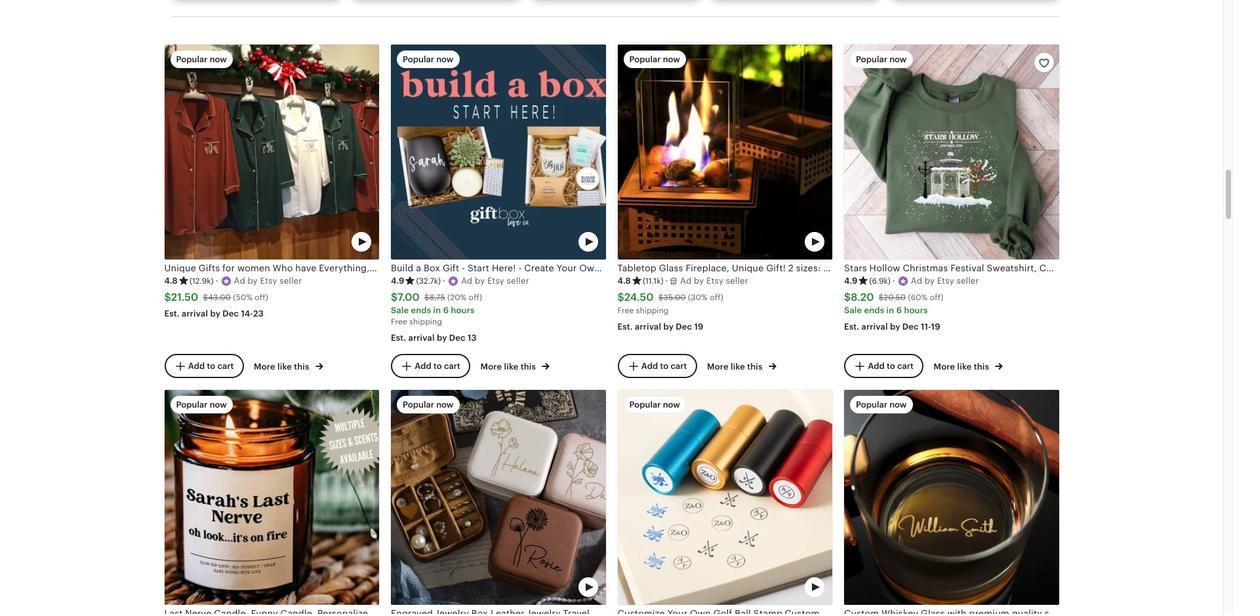 Task type: locate. For each thing, give the bounding box(es) containing it.
1 ends from the left
[[411, 306, 431, 315]]

2 to from the left
[[434, 361, 442, 371]]

6 down the 8.75
[[443, 306, 449, 315]]

8.75
[[430, 293, 445, 302]]

hours
[[451, 306, 475, 315], [904, 306, 928, 315]]

ends down 7.00
[[411, 306, 431, 315]]

3 add to cart from the left
[[641, 361, 687, 371]]

4 add to cart from the left
[[868, 361, 914, 371]]

4.8 up 21.50
[[164, 276, 178, 286]]

20.50
[[884, 293, 906, 302]]

ends for 8.20
[[864, 306, 884, 315]]

2 more like this link from the left
[[481, 359, 550, 373]]

arrival down "24.50" on the top of the page
[[635, 322, 661, 332]]

1 like from the left
[[277, 362, 292, 372]]

by down $ 7.00 $ 8.75 (20% off) sale ends in 6 hours free shipping
[[437, 333, 447, 343]]

3 add to cart button from the left
[[618, 354, 697, 379]]

popular now
[[176, 55, 227, 64], [403, 55, 454, 64], [629, 55, 680, 64], [856, 55, 907, 64], [176, 400, 227, 410], [403, 400, 454, 410], [629, 400, 680, 410], [856, 400, 907, 410]]

1 add to cart from the left
[[188, 361, 234, 371]]

2 6 from the left
[[896, 306, 902, 315]]

add to cart down $ 8.20 $ 20.50 (60% off) sale ends in 6 hours est. arrival by dec 11-19 on the right
[[868, 361, 914, 371]]

to for 7.00
[[434, 361, 442, 371]]

off) inside $ 8.20 $ 20.50 (60% off) sale ends in 6 hours est. arrival by dec 11-19
[[930, 293, 944, 302]]

2 4.9 from the left
[[844, 276, 858, 286]]

dec left 14- on the bottom of the page
[[223, 309, 239, 319]]

1 4.9 from the left
[[391, 276, 404, 286]]

to down "est. arrival by dec 13"
[[434, 361, 442, 371]]

hours down (20%
[[451, 306, 475, 315]]

by down 43.00
[[210, 309, 220, 319]]

ends inside $ 7.00 $ 8.75 (20% off) sale ends in 6 hours free shipping
[[411, 306, 431, 315]]

1 horizontal spatial 4.8
[[618, 276, 631, 286]]

1 more like this from the left
[[254, 362, 312, 372]]

in down the 8.75
[[433, 306, 441, 315]]

0 horizontal spatial 4.8
[[164, 276, 178, 286]]

shipping up est. arrival by dec 19
[[636, 306, 669, 315]]

off) right (20%
[[469, 293, 482, 302]]

more like this
[[254, 362, 312, 372], [481, 362, 538, 372], [707, 362, 765, 372], [934, 362, 991, 372]]

add to cart for 8.20
[[868, 361, 914, 371]]

4.9
[[391, 276, 404, 286], [844, 276, 858, 286]]

3 this from the left
[[747, 362, 763, 372]]

4.9 up 7.00
[[391, 276, 404, 286]]

in for 7.00
[[433, 306, 441, 315]]

13
[[468, 333, 477, 343]]

est.
[[164, 309, 180, 319], [844, 322, 860, 332], [618, 322, 633, 332], [391, 333, 406, 343]]

arrival
[[182, 309, 208, 319], [862, 322, 888, 332], [635, 322, 661, 332], [408, 333, 435, 343]]

· right (32.7k)
[[443, 276, 445, 286]]

free down "24.50" on the top of the page
[[618, 306, 634, 315]]

· for 21.50
[[216, 276, 218, 286]]

1 cart from the left
[[217, 361, 234, 371]]

off) right (30%
[[710, 293, 723, 302]]

·
[[216, 276, 218, 286], [443, 276, 445, 286], [666, 276, 668, 286], [893, 276, 895, 286]]

in inside $ 8.20 $ 20.50 (60% off) sale ends in 6 hours est. arrival by dec 11-19
[[887, 306, 894, 315]]

1 hours from the left
[[451, 306, 475, 315]]

3 like from the left
[[731, 362, 745, 372]]

4 to from the left
[[887, 361, 895, 371]]

cart
[[217, 361, 234, 371], [444, 361, 460, 371], [671, 361, 687, 371], [897, 361, 914, 371]]

off) for 7.00
[[469, 293, 482, 302]]

1 sale from the left
[[391, 306, 409, 315]]

off) inside $ 24.50 $ 35.00 (30% off) free shipping
[[710, 293, 723, 302]]

in
[[433, 306, 441, 315], [887, 306, 894, 315]]

4 add to cart button from the left
[[844, 354, 923, 379]]

4.9 up 8.20 at right top
[[844, 276, 858, 286]]

dec inside $ 21.50 $ 43.00 (50% off) est. arrival by dec 14-23
[[223, 309, 239, 319]]

4.8
[[164, 276, 178, 286], [618, 276, 631, 286]]

dec inside $ 8.20 $ 20.50 (60% off) sale ends in 6 hours est. arrival by dec 11-19
[[903, 322, 919, 332]]

$ down (32.7k)
[[424, 293, 430, 302]]

1 more like this link from the left
[[254, 359, 323, 373]]

cart down est. arrival by dec 19
[[671, 361, 687, 371]]

cart down "est. arrival by dec 13"
[[444, 361, 460, 371]]

sale inside $ 8.20 $ 20.50 (60% off) sale ends in 6 hours est. arrival by dec 11-19
[[844, 306, 862, 315]]

2 add to cart button from the left
[[391, 354, 470, 379]]

add down "est. arrival by dec 13"
[[415, 361, 431, 371]]

add down $ 8.20 $ 20.50 (60% off) sale ends in 6 hours est. arrival by dec 11-19 on the right
[[868, 361, 885, 371]]

· for 8.20
[[893, 276, 895, 286]]

2 more from the left
[[481, 362, 502, 372]]

4 add from the left
[[868, 361, 885, 371]]

add for 7.00
[[415, 361, 431, 371]]

add
[[188, 361, 205, 371], [415, 361, 431, 371], [641, 361, 658, 371], [868, 361, 885, 371]]

6 down 20.50
[[896, 306, 902, 315]]

1 in from the left
[[433, 306, 441, 315]]

2 in from the left
[[887, 306, 894, 315]]

2 add from the left
[[415, 361, 431, 371]]

to down est. arrival by dec 19
[[660, 361, 669, 371]]

0 horizontal spatial hours
[[451, 306, 475, 315]]

1 4.8 from the left
[[164, 276, 178, 286]]

19 inside $ 8.20 $ 20.50 (60% off) sale ends in 6 hours est. arrival by dec 11-19
[[931, 322, 940, 332]]

est. down 7.00
[[391, 333, 406, 343]]

1 horizontal spatial hours
[[904, 306, 928, 315]]

4.8 up "24.50" on the top of the page
[[618, 276, 631, 286]]

off) for 24.50
[[710, 293, 723, 302]]

3 more like this from the left
[[707, 362, 765, 372]]

add to cart button for 8.20
[[844, 354, 923, 379]]

sale inside $ 7.00 $ 8.75 (20% off) sale ends in 6 hours free shipping
[[391, 306, 409, 315]]

4.9 for 8.20
[[844, 276, 858, 286]]

4 more from the left
[[934, 362, 955, 372]]

4 this from the left
[[974, 362, 989, 372]]

popular
[[176, 55, 208, 64], [403, 55, 434, 64], [629, 55, 661, 64], [856, 55, 888, 64], [176, 400, 208, 410], [403, 400, 434, 410], [629, 400, 661, 410], [856, 400, 888, 410]]

3 add from the left
[[641, 361, 658, 371]]

1 more from the left
[[254, 362, 275, 372]]

hours inside $ 7.00 $ 8.75 (20% off) sale ends in 6 hours free shipping
[[451, 306, 475, 315]]

(30%
[[688, 293, 708, 302]]

1 horizontal spatial 19
[[931, 322, 940, 332]]

cart for 24.50
[[671, 361, 687, 371]]

6 inside $ 8.20 $ 20.50 (60% off) sale ends in 6 hours est. arrival by dec 11-19
[[896, 306, 902, 315]]

0 vertical spatial shipping
[[636, 306, 669, 315]]

off) right (60%
[[930, 293, 944, 302]]

6 inside $ 7.00 $ 8.75 (20% off) sale ends in 6 hours free shipping
[[443, 306, 449, 315]]

this for 7.00
[[521, 362, 536, 372]]

in down 20.50
[[887, 306, 894, 315]]

more like this for 8.20
[[934, 362, 991, 372]]

est. inside $ 21.50 $ 43.00 (50% off) est. arrival by dec 14-23
[[164, 309, 180, 319]]

add to cart for 24.50
[[641, 361, 687, 371]]

0 horizontal spatial shipping
[[409, 317, 442, 327]]

off)
[[255, 293, 268, 302], [469, 293, 482, 302], [710, 293, 723, 302], [930, 293, 944, 302]]

more like this for 21.50
[[254, 362, 312, 372]]

1 horizontal spatial 4.9
[[844, 276, 858, 286]]

4 off) from the left
[[930, 293, 944, 302]]

cart for 7.00
[[444, 361, 460, 371]]

0 horizontal spatial 4.9
[[391, 276, 404, 286]]

1 horizontal spatial 6
[[896, 306, 902, 315]]

1 add to cart button from the left
[[164, 354, 244, 379]]

1 vertical spatial free
[[391, 317, 407, 327]]

3 off) from the left
[[710, 293, 723, 302]]

1 horizontal spatial free
[[618, 306, 634, 315]]

ends
[[411, 306, 431, 315], [864, 306, 884, 315]]

2 add to cart from the left
[[415, 361, 460, 371]]

1 add from the left
[[188, 361, 205, 371]]

2 ends from the left
[[864, 306, 884, 315]]

product video element
[[164, 45, 379, 260], [391, 45, 606, 260], [618, 45, 832, 260], [391, 390, 606, 605], [618, 390, 832, 605]]

to down $ 8.20 $ 20.50 (60% off) sale ends in 6 hours est. arrival by dec 11-19 on the right
[[887, 361, 895, 371]]

1 horizontal spatial sale
[[844, 306, 862, 315]]

by down $ 24.50 $ 35.00 (30% off) free shipping
[[664, 322, 674, 332]]

0 horizontal spatial sale
[[391, 306, 409, 315]]

1 6 from the left
[[443, 306, 449, 315]]

off) inside $ 7.00 $ 8.75 (20% off) sale ends in 6 hours free shipping
[[469, 293, 482, 302]]

3 to from the left
[[660, 361, 669, 371]]

4.8 for 21.50
[[164, 276, 178, 286]]

hours down (60%
[[904, 306, 928, 315]]

2 like from the left
[[504, 362, 519, 372]]

3 cart from the left
[[671, 361, 687, 371]]

to down $ 21.50 $ 43.00 (50% off) est. arrival by dec 14-23
[[207, 361, 215, 371]]

by down 20.50
[[890, 322, 900, 332]]

shipping up "est. arrival by dec 13"
[[409, 317, 442, 327]]

to for 24.50
[[660, 361, 669, 371]]

free
[[618, 306, 634, 315], [391, 317, 407, 327]]

stars hollow christmas festival sweatshirt, christmas gifts, christmas tree shirt, christmas winter festival sweater, christmas tree sweater image
[[844, 45, 1059, 260]]

add to cart button for 7.00
[[391, 354, 470, 379]]

cart down $ 21.50 $ 43.00 (50% off) est. arrival by dec 14-23
[[217, 361, 234, 371]]

4 like from the left
[[957, 362, 972, 372]]

4 more like this link from the left
[[934, 359, 1003, 373]]

0 horizontal spatial 19
[[694, 322, 704, 332]]

add to cart button down $ 8.20 $ 20.50 (60% off) sale ends in 6 hours est. arrival by dec 11-19 on the right
[[844, 354, 923, 379]]

ends down 8.20 at right top
[[864, 306, 884, 315]]

in inside $ 7.00 $ 8.75 (20% off) sale ends in 6 hours free shipping
[[433, 306, 441, 315]]

2 off) from the left
[[469, 293, 482, 302]]

· right (6.9k)
[[893, 276, 895, 286]]

· right (12.9k)
[[216, 276, 218, 286]]

6
[[443, 306, 449, 315], [896, 306, 902, 315]]

sale down 7.00
[[391, 306, 409, 315]]

popular now link
[[164, 390, 379, 615], [391, 390, 606, 615], [618, 390, 832, 615], [844, 390, 1059, 615]]

hours inside $ 8.20 $ 20.50 (60% off) sale ends in 6 hours est. arrival by dec 11-19
[[904, 306, 928, 315]]

2 · from the left
[[443, 276, 445, 286]]

2 more like this from the left
[[481, 362, 538, 372]]

· for 7.00
[[443, 276, 445, 286]]

add to cart button down "est. arrival by dec 13"
[[391, 354, 470, 379]]

add to cart button down est. arrival by dec 19
[[618, 354, 697, 379]]

0 vertical spatial free
[[618, 306, 634, 315]]

last nerve candle, funny candle, personalized candle gift, custom name candle, funny gift, last nerve gift, mom gift, bff gift, gift for her image
[[164, 390, 379, 605]]

sale
[[391, 306, 409, 315], [844, 306, 862, 315]]

add to cart down $ 21.50 $ 43.00 (50% off) est. arrival by dec 14-23
[[188, 361, 234, 371]]

4 · from the left
[[893, 276, 895, 286]]

add to cart down "est. arrival by dec 13"
[[415, 361, 460, 371]]

like
[[277, 362, 292, 372], [504, 362, 519, 372], [731, 362, 745, 372], [957, 362, 972, 372]]

add down $ 21.50 $ 43.00 (50% off) est. arrival by dec 14-23
[[188, 361, 205, 371]]

free down 7.00
[[391, 317, 407, 327]]

1 popular now link from the left
[[164, 390, 379, 615]]

arrival inside $ 8.20 $ 20.50 (60% off) sale ends in 6 hours est. arrival by dec 11-19
[[862, 322, 888, 332]]

(12.9k)
[[190, 277, 214, 286]]

dec
[[223, 309, 239, 319], [903, 322, 919, 332], [676, 322, 692, 332], [449, 333, 466, 343]]

now
[[210, 55, 227, 64], [436, 55, 454, 64], [663, 55, 680, 64], [890, 55, 907, 64], [210, 400, 227, 410], [436, 400, 454, 410], [663, 400, 680, 410], [890, 400, 907, 410]]

1 horizontal spatial ends
[[864, 306, 884, 315]]

shipping inside $ 24.50 $ 35.00 (30% off) free shipping
[[636, 306, 669, 315]]

more for 21.50
[[254, 362, 275, 372]]

to
[[207, 361, 215, 371], [434, 361, 442, 371], [660, 361, 669, 371], [887, 361, 895, 371]]

0 horizontal spatial in
[[433, 306, 441, 315]]

more
[[254, 362, 275, 372], [481, 362, 502, 372], [707, 362, 729, 372], [934, 362, 955, 372]]

add down est. arrival by dec 19
[[641, 361, 658, 371]]

1 vertical spatial shipping
[[409, 317, 442, 327]]

35.00
[[664, 293, 686, 302]]

est. arrival by dec 19
[[618, 322, 704, 332]]

2 sale from the left
[[844, 306, 862, 315]]

$ up est. arrival by dec 19
[[618, 291, 624, 304]]

1 · from the left
[[216, 276, 218, 286]]

shipping
[[636, 306, 669, 315], [409, 317, 442, 327]]

more like this link
[[254, 359, 323, 373], [481, 359, 550, 373], [707, 359, 777, 373], [934, 359, 1003, 373]]

2 hours from the left
[[904, 306, 928, 315]]

3 more like this link from the left
[[707, 359, 777, 373]]

ends inside $ 8.20 $ 20.50 (60% off) sale ends in 6 hours est. arrival by dec 11-19
[[864, 306, 884, 315]]

like for 8.20
[[957, 362, 972, 372]]

1 off) from the left
[[255, 293, 268, 302]]

0 horizontal spatial free
[[391, 317, 407, 327]]

0 horizontal spatial ends
[[411, 306, 431, 315]]

2 this from the left
[[521, 362, 536, 372]]

· right "(11.1k)"
[[666, 276, 668, 286]]

1 horizontal spatial shipping
[[636, 306, 669, 315]]

arrival down 21.50
[[182, 309, 208, 319]]

2 4.8 from the left
[[618, 276, 631, 286]]

to for 21.50
[[207, 361, 215, 371]]

3 more from the left
[[707, 362, 729, 372]]

this
[[294, 362, 309, 372], [521, 362, 536, 372], [747, 362, 763, 372], [974, 362, 989, 372]]

add to cart button down $ 21.50 $ 43.00 (50% off) est. arrival by dec 14-23
[[164, 354, 244, 379]]

0 horizontal spatial 6
[[443, 306, 449, 315]]

add to cart down est. arrival by dec 19
[[641, 361, 687, 371]]

cart down $ 8.20 $ 20.50 (60% off) sale ends in 6 hours est. arrival by dec 11-19 on the right
[[897, 361, 914, 371]]

1 horizontal spatial in
[[887, 306, 894, 315]]

add to cart
[[188, 361, 234, 371], [415, 361, 460, 371], [641, 361, 687, 371], [868, 361, 914, 371]]

dec left 11-
[[903, 322, 919, 332]]

off) for 8.20
[[930, 293, 944, 302]]

est. down 21.50
[[164, 309, 180, 319]]

2 cart from the left
[[444, 361, 460, 371]]

sale down 8.20 at right top
[[844, 306, 862, 315]]

3 popular now link from the left
[[618, 390, 832, 615]]

$ down (6.9k)
[[879, 293, 884, 302]]

off) inside $ 21.50 $ 43.00 (50% off) est. arrival by dec 14-23
[[255, 293, 268, 302]]

1 to from the left
[[207, 361, 215, 371]]

add to cart button
[[164, 354, 244, 379], [391, 354, 470, 379], [618, 354, 697, 379], [844, 354, 923, 379]]

4 cart from the left
[[897, 361, 914, 371]]

(60%
[[908, 293, 928, 302]]

est. down 8.20 at right top
[[844, 322, 860, 332]]

more like this for 24.50
[[707, 362, 765, 372]]

more like this for 7.00
[[481, 362, 538, 372]]

4 more like this from the left
[[934, 362, 991, 372]]

3 · from the left
[[666, 276, 668, 286]]

add to cart button for 24.50
[[618, 354, 697, 379]]

arrival down 8.20 at right top
[[862, 322, 888, 332]]

off) up 23
[[255, 293, 268, 302]]

by
[[210, 309, 220, 319], [890, 322, 900, 332], [664, 322, 674, 332], [437, 333, 447, 343]]

19
[[931, 322, 940, 332], [694, 322, 704, 332]]

$
[[164, 291, 171, 304], [391, 291, 398, 304], [618, 291, 624, 304], [844, 291, 851, 304], [203, 293, 208, 302], [424, 293, 430, 302], [658, 293, 664, 302], [879, 293, 884, 302]]



Task type: describe. For each thing, give the bounding box(es) containing it.
ends for 7.00
[[411, 306, 431, 315]]

dec down $ 24.50 $ 35.00 (30% off) free shipping
[[676, 322, 692, 332]]

cart for 21.50
[[217, 361, 234, 371]]

1 this from the left
[[294, 362, 309, 372]]

$ down "(11.1k)"
[[658, 293, 664, 302]]

(32.7k)
[[416, 277, 441, 286]]

product video element for 24.50
[[618, 45, 832, 260]]

$ left the 8.75
[[391, 291, 398, 304]]

14-
[[241, 309, 253, 319]]

free inside $ 7.00 $ 8.75 (20% off) sale ends in 6 hours free shipping
[[391, 317, 407, 327]]

add to cart for 7.00
[[415, 361, 460, 371]]

more like this link for 8.20
[[934, 359, 1003, 373]]

4.8 for 24.50
[[618, 276, 631, 286]]

more like this link for 24.50
[[707, 359, 777, 373]]

free inside $ 24.50 $ 35.00 (30% off) free shipping
[[618, 306, 634, 315]]

4 popular now link from the left
[[844, 390, 1059, 615]]

6 for 7.00
[[443, 306, 449, 315]]

off) for 21.50
[[255, 293, 268, 302]]

in for 8.20
[[887, 306, 894, 315]]

$ 8.20 $ 20.50 (60% off) sale ends in 6 hours est. arrival by dec 11-19
[[844, 291, 944, 332]]

$ 21.50 $ 43.00 (50% off) est. arrival by dec 14-23
[[164, 291, 268, 319]]

8.20
[[851, 291, 874, 304]]

add for 21.50
[[188, 361, 205, 371]]

engraved jewelry box,leather jewelry travel case,bridesmaid proposal gift,bridal party gift,birth flower jewelry case,gifts for her birthday image
[[391, 390, 606, 605]]

11-
[[921, 322, 931, 332]]

by inside $ 21.50 $ 43.00 (50% off) est. arrival by dec 14-23
[[210, 309, 220, 319]]

hours for 8.20
[[904, 306, 928, 315]]

add to cart button for 21.50
[[164, 354, 244, 379]]

hours for 7.00
[[451, 306, 475, 315]]

21.50
[[171, 291, 198, 304]]

arrival down $ 7.00 $ 8.75 (20% off) sale ends in 6 hours free shipping
[[408, 333, 435, 343]]

shipping inside $ 7.00 $ 8.75 (20% off) sale ends in 6 hours free shipping
[[409, 317, 442, 327]]

like for 24.50
[[731, 362, 745, 372]]

est. down "24.50" on the top of the page
[[618, 322, 633, 332]]

tabletop glass fireplace, unique gift! 2 sizes: warm up your patio & heart with this lantern, add some light, and even roast s'mores, too! image
[[618, 45, 832, 260]]

24.50
[[624, 291, 654, 304]]

· for 24.50
[[666, 276, 668, 286]]

unique gifts for women who have everything, christmas gifts for women, women gifts, personalized gift for her, holiday pajamas for women image
[[164, 45, 379, 260]]

like for 7.00
[[504, 362, 519, 372]]

(11.1k)
[[643, 277, 664, 286]]

7.00
[[398, 291, 420, 304]]

add for 8.20
[[868, 361, 885, 371]]

more for 7.00
[[481, 362, 502, 372]]

custom whiskey glass with premium quality side and bottom engraving for any special occasion. image
[[844, 390, 1059, 605]]

(50%
[[233, 293, 253, 302]]

like for 21.50
[[277, 362, 292, 372]]

customize your own golf ball stamp,custom golf ball stamp,father's day gift,golf accessories,permanent ink waterproof,christmas gift image
[[618, 390, 832, 605]]

$ left 43.00
[[164, 291, 171, 304]]

dec left 13
[[449, 333, 466, 343]]

(20%
[[447, 293, 467, 302]]

est. inside $ 8.20 $ 20.50 (60% off) sale ends in 6 hours est. arrival by dec 11-19
[[844, 322, 860, 332]]

more like this link for 7.00
[[481, 359, 550, 373]]

add for 24.50
[[641, 361, 658, 371]]

product video element for 7.00
[[391, 45, 606, 260]]

build a box gift - start here! - create your own gift box, custom gift boxes for women & men, personalized gifts, make your own gift image
[[391, 45, 606, 260]]

this for 8.20
[[974, 362, 989, 372]]

23
[[253, 309, 264, 319]]

more for 8.20
[[934, 362, 955, 372]]

6 for 8.20
[[896, 306, 902, 315]]

product video element for 21.50
[[164, 45, 379, 260]]

arrival inside $ 21.50 $ 43.00 (50% off) est. arrival by dec 14-23
[[182, 309, 208, 319]]

to for 8.20
[[887, 361, 895, 371]]

$ 24.50 $ 35.00 (30% off) free shipping
[[618, 291, 723, 315]]

$ left 20.50
[[844, 291, 851, 304]]

cart for 8.20
[[897, 361, 914, 371]]

2 popular now link from the left
[[391, 390, 606, 615]]

43.00
[[208, 293, 231, 302]]

this for 24.50
[[747, 362, 763, 372]]

4.9 for 7.00
[[391, 276, 404, 286]]

by inside $ 8.20 $ 20.50 (60% off) sale ends in 6 hours est. arrival by dec 11-19
[[890, 322, 900, 332]]

est. arrival by dec 13
[[391, 333, 477, 343]]

$ 7.00 $ 8.75 (20% off) sale ends in 6 hours free shipping
[[391, 291, 482, 327]]

sale for 7.00
[[391, 306, 409, 315]]

$ down (12.9k)
[[203, 293, 208, 302]]

more for 24.50
[[707, 362, 729, 372]]

add to cart for 21.50
[[188, 361, 234, 371]]

sale for 8.20
[[844, 306, 862, 315]]

(6.9k)
[[869, 277, 891, 286]]



Task type: vqa. For each thing, say whether or not it's contained in the screenshot.
the out
no



